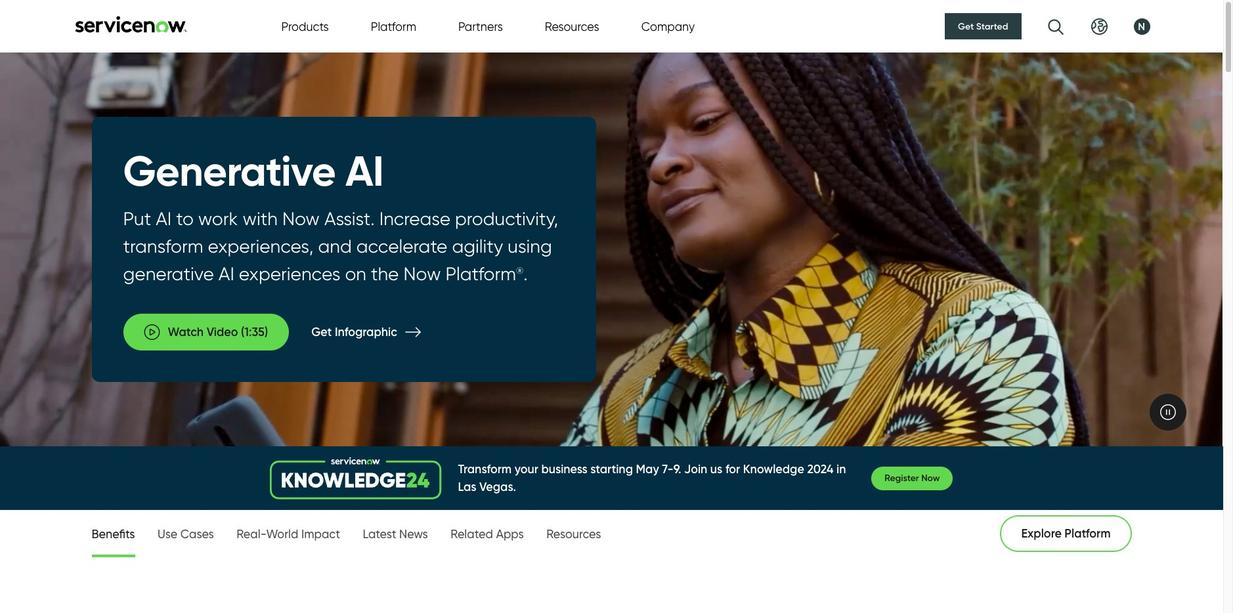 Task type: vqa. For each thing, say whether or not it's contained in the screenshot.
Partners dropdown button
yes



Task type: locate. For each thing, give the bounding box(es) containing it.
products button
[[281, 17, 329, 35]]

partners
[[458, 19, 503, 33]]

resources
[[545, 19, 599, 33]]

pause ambient video image
[[1160, 404, 1176, 420]]

get started
[[958, 20, 1008, 32]]

select your country image
[[1091, 18, 1107, 34]]

company button
[[641, 17, 695, 35]]

partners button
[[458, 17, 503, 35]]



Task type: describe. For each thing, give the bounding box(es) containing it.
servicenow image
[[73, 15, 188, 33]]

pause ambient video element
[[1150, 394, 1186, 431]]

resources button
[[545, 17, 599, 35]]

platform
[[371, 19, 416, 33]]

products
[[281, 19, 329, 33]]

company
[[641, 19, 695, 33]]

get started link
[[945, 13, 1021, 39]]

get
[[958, 20, 974, 32]]

started
[[976, 20, 1008, 32]]

platform button
[[371, 17, 416, 35]]



